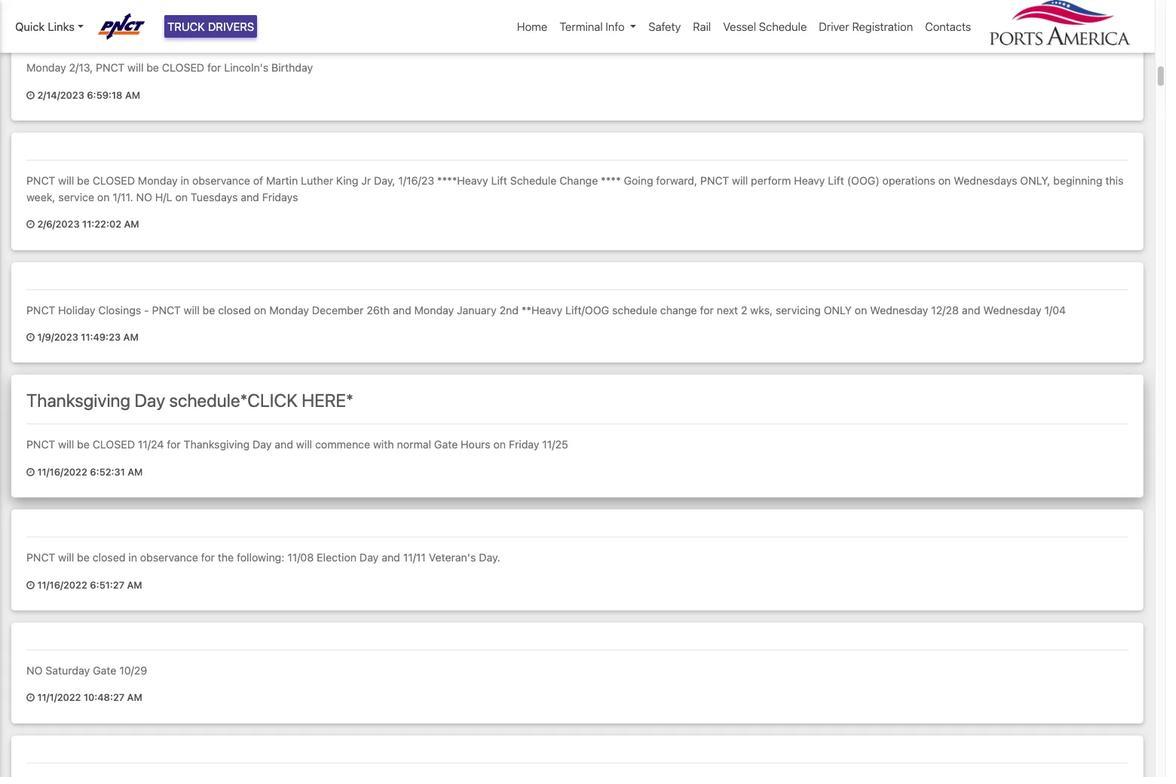 Task type: describe. For each thing, give the bounding box(es) containing it.
the
[[218, 551, 234, 564]]

lincoln's
[[224, 61, 269, 74]]

hours
[[461, 438, 491, 451]]

following:
[[237, 551, 285, 564]]

going
[[624, 174, 653, 187]]

normal
[[397, 438, 431, 451]]

home link
[[511, 12, 554, 41]]

am for monday
[[124, 219, 139, 230]]

11/1/2022
[[37, 692, 81, 704]]

clock o image for monday 2/13, pnct will be closed for lincoln's birthday
[[26, 91, 35, 101]]

vessel schedule link
[[717, 12, 813, 41]]

vessel
[[723, 20, 756, 33]]

change
[[660, 303, 697, 316]]

thanksgiving day schedule*click here*
[[26, 390, 354, 411]]

fridays
[[262, 191, 298, 203]]

january
[[457, 303, 497, 316]]

veteran's
[[429, 551, 476, 564]]

1 vertical spatial thanksgiving
[[184, 438, 250, 451]]

2 horizontal spatial day
[[360, 551, 379, 564]]

0 horizontal spatial no
[[26, 664, 43, 677]]

and right '26th'
[[393, 303, 411, 316]]

clock o image for pnct will be closed monday in observance of  martin luther king jr day, 1/16/23  ****heavy lift schedule change **** going forward, pnct will perform heavy lift (oog) operations on wednesdays only, beginning this week, service on 1/11. no h/l on tuesdays and fridays
[[26, 220, 35, 230]]

driver registration
[[819, 20, 913, 33]]

operations
[[883, 174, 936, 187]]

pnct will be closed monday in observance of  martin luther king jr day, 1/16/23  ****heavy lift schedule change **** going forward, pnct will perform heavy lift (oog) operations on wednesdays only, beginning this week, service on 1/11. no h/l on tuesdays and fridays
[[26, 174, 1124, 203]]

-
[[144, 303, 149, 316]]

vessel schedule
[[723, 20, 807, 33]]

monday left the december
[[269, 303, 309, 316]]

11:49:23
[[81, 332, 121, 343]]

11/08
[[287, 551, 314, 564]]

terminal
[[560, 20, 603, 33]]

pnct will be closed in observance for the following:  11/08 election day and 11/11 veteran's day.
[[26, 551, 500, 564]]

**heavy
[[522, 303, 563, 316]]

of
[[253, 174, 263, 187]]

and right 12/28
[[962, 303, 981, 316]]

****
[[601, 174, 621, 187]]

pnct up week,
[[26, 174, 55, 187]]

0 vertical spatial closed
[[162, 61, 204, 74]]

no inside "pnct will be closed monday in observance of  martin luther king jr day, 1/16/23  ****heavy lift schedule change **** going forward, pnct will perform heavy lift (oog) operations on wednesdays only, beginning this week, service on 1/11. no h/l on tuesdays and fridays"
[[136, 191, 152, 203]]

2/6/2023 11:22:02 am
[[35, 219, 139, 230]]

contacts
[[925, 20, 971, 33]]

pnct up 1/9/2023
[[26, 303, 55, 316]]

11/11
[[403, 551, 426, 564]]

am for in
[[127, 579, 142, 591]]

0 vertical spatial schedule
[[759, 20, 807, 33]]

pnct will be closed 11/24 for thanksgiving day  and will commence with normal gate hours on friday 11/25
[[26, 438, 568, 451]]

quick links
[[15, 20, 75, 33]]

terminal info link
[[554, 12, 643, 41]]

6:52:31
[[90, 466, 125, 478]]

0 horizontal spatial gate
[[93, 664, 116, 677]]

1/11.
[[113, 191, 133, 203]]

2/13,
[[69, 61, 93, 74]]

king
[[336, 174, 358, 187]]

december
[[312, 303, 364, 316]]

will left commence on the bottom of page
[[296, 438, 312, 451]]

lift/oog
[[566, 303, 609, 316]]

will up 11/16/2022 6:51:27 am
[[58, 551, 74, 564]]

wks,
[[750, 303, 773, 316]]

11/1/2022 10:48:27 am
[[35, 692, 142, 704]]

be for observance
[[77, 551, 90, 564]]

closed for monday
[[93, 174, 135, 187]]

driver registration link
[[813, 12, 919, 41]]

only,
[[1020, 174, 1051, 187]]

home
[[517, 20, 548, 33]]

12/28
[[931, 303, 959, 316]]

2/14/2023
[[37, 90, 84, 101]]

schedule inside "pnct will be closed monday in observance of  martin luther king jr day, 1/16/23  ****heavy lift schedule change **** going forward, pnct will perform heavy lift (oog) operations on wednesdays only, beginning this week, service on 1/11. no h/l on tuesdays and fridays"
[[510, 174, 557, 187]]

service
[[58, 191, 94, 203]]

truck drivers link
[[164, 15, 257, 38]]

registration
[[852, 20, 913, 33]]

and left 11/11 in the left bottom of the page
[[382, 551, 400, 564]]

rail
[[693, 20, 711, 33]]

pnct holiday closings -  pnct will be closed on monday  december 26th and monday january 2nd **heavy lift/oog schedule change for next 2 wks, servicing only on wednesday 12/28 and wednesday 1/04
[[26, 303, 1066, 316]]

pnct right forward,
[[700, 174, 729, 187]]

forward,
[[656, 174, 697, 187]]

change
[[560, 174, 598, 187]]

monday 2/13, pnct will be closed for lincoln's birthday
[[26, 61, 313, 74]]

drivers
[[208, 20, 254, 33]]

quick links link
[[15, 18, 83, 35]]

election
[[317, 551, 357, 564]]

will right 2/13,
[[128, 61, 144, 74]]

for left next
[[700, 303, 714, 316]]

and inside "pnct will be closed monday in observance of  martin luther king jr day, 1/16/23  ****heavy lift schedule change **** going forward, pnct will perform heavy lift (oog) operations on wednesdays only, beginning this week, service on 1/11. no h/l on tuesdays and fridays"
[[241, 191, 259, 203]]

be for in
[[77, 174, 90, 187]]

10:48:27
[[84, 692, 125, 704]]

luther
[[301, 174, 333, 187]]

will up service
[[58, 174, 74, 187]]

for left the lincoln's
[[207, 61, 221, 74]]

2 lift from the left
[[828, 174, 844, 187]]

be for for
[[77, 438, 90, 451]]

commence
[[315, 438, 370, 451]]

terminal info
[[560, 20, 625, 33]]

1/9/2023
[[37, 332, 78, 343]]

beginning
[[1053, 174, 1103, 187]]

closed for 11/24
[[93, 438, 135, 451]]



Task type: locate. For each thing, give the bounding box(es) containing it.
wednesday left 12/28
[[870, 303, 928, 316]]

closed up 1/11.
[[93, 174, 135, 187]]

info
[[606, 20, 625, 33]]

safety link
[[643, 12, 687, 41]]

holiday
[[58, 303, 95, 316]]

day right election
[[360, 551, 379, 564]]

h/l
[[155, 191, 172, 203]]

1 vertical spatial in
[[128, 551, 137, 564]]

1 lift from the left
[[491, 174, 507, 187]]

in up 11/16/2022 6:51:27 am
[[128, 551, 137, 564]]

****heavy
[[437, 174, 488, 187]]

1 vertical spatial schedule
[[510, 174, 557, 187]]

thanksgiving down 1/9/2023 11:49:23 am
[[26, 390, 130, 411]]

be inside "pnct will be closed monday in observance of  martin luther king jr day, 1/16/23  ****heavy lift schedule change **** going forward, pnct will perform heavy lift (oog) operations on wednesdays only, beginning this week, service on 1/11. no h/l on tuesdays and fridays"
[[77, 174, 90, 187]]

in
[[181, 174, 189, 187], [128, 551, 137, 564]]

will right -
[[184, 303, 200, 316]]

here*
[[302, 390, 354, 411]]

saturday
[[45, 664, 90, 677]]

pnct
[[96, 61, 125, 74], [26, 174, 55, 187], [700, 174, 729, 187], [26, 303, 55, 316], [152, 303, 181, 316], [26, 438, 55, 451], [26, 551, 55, 564]]

clock o image left 2/14/2023
[[26, 91, 35, 101]]

observance left 'the'
[[140, 551, 198, 564]]

1 horizontal spatial day
[[253, 438, 272, 451]]

1 horizontal spatial lift
[[828, 174, 844, 187]]

1 vertical spatial clock o image
[[26, 468, 35, 478]]

day.
[[479, 551, 500, 564]]

0 horizontal spatial closed
[[93, 551, 126, 564]]

1 horizontal spatial schedule
[[759, 20, 807, 33]]

closed
[[218, 303, 251, 316], [93, 551, 126, 564]]

6:59:18
[[87, 90, 123, 101]]

11:22:02
[[82, 219, 121, 230]]

1 horizontal spatial in
[[181, 174, 189, 187]]

no saturday gate 10/29
[[26, 664, 147, 677]]

0 vertical spatial 11/16/2022
[[37, 466, 87, 478]]

26th
[[367, 303, 390, 316]]

no left saturday
[[26, 664, 43, 677]]

day down schedule*click
[[253, 438, 272, 451]]

truck
[[167, 20, 205, 33]]

11/16/2022 6:51:27 am
[[35, 579, 142, 591]]

pnct up 11/16/2022 6:52:31 am
[[26, 438, 55, 451]]

truck drivers
[[167, 20, 254, 33]]

2 vertical spatial clock o image
[[26, 581, 35, 591]]

2 vertical spatial day
[[360, 551, 379, 564]]

in inside "pnct will be closed monday in observance of  martin luther king jr day, 1/16/23  ****heavy lift schedule change **** going forward, pnct will perform heavy lift (oog) operations on wednesdays only, beginning this week, service on 1/11. no h/l on tuesdays and fridays"
[[181, 174, 189, 187]]

1 vertical spatial closed
[[93, 174, 135, 187]]

schedule right vessel
[[759, 20, 807, 33]]

0 horizontal spatial thanksgiving
[[26, 390, 130, 411]]

0 vertical spatial thanksgiving
[[26, 390, 130, 411]]

clock o image left 2/6/2023
[[26, 220, 35, 230]]

pnct up 6:59:18
[[96, 61, 125, 74]]

0 vertical spatial day
[[134, 390, 165, 411]]

1 horizontal spatial thanksgiving
[[184, 438, 250, 451]]

2/6/2023
[[37, 219, 80, 230]]

2/14/2023 6:59:18 am
[[35, 90, 140, 101]]

birthday
[[271, 61, 313, 74]]

no
[[136, 191, 152, 203], [26, 664, 43, 677]]

1 vertical spatial 11/16/2022
[[37, 579, 87, 591]]

0 vertical spatial in
[[181, 174, 189, 187]]

11/16/2022 left 6:51:27
[[37, 579, 87, 591]]

0 vertical spatial closed
[[218, 303, 251, 316]]

day,
[[374, 174, 395, 187]]

2 vertical spatial clock o image
[[26, 694, 35, 703]]

observance inside "pnct will be closed monday in observance of  martin luther king jr day, 1/16/23  ****heavy lift schedule change **** going forward, pnct will perform heavy lift (oog) operations on wednesdays only, beginning this week, service on 1/11. no h/l on tuesdays and fridays"
[[192, 174, 250, 187]]

links
[[48, 20, 75, 33]]

pnct right -
[[152, 303, 181, 316]]

0 horizontal spatial in
[[128, 551, 137, 564]]

0 vertical spatial clock o image
[[26, 333, 35, 343]]

am for pnct
[[123, 332, 139, 343]]

1 horizontal spatial closed
[[218, 303, 251, 316]]

0 vertical spatial gate
[[434, 438, 458, 451]]

clock o image
[[26, 333, 35, 343], [26, 468, 35, 478], [26, 581, 35, 591]]

thanksgiving down schedule*click
[[184, 438, 250, 451]]

for right 11/24
[[167, 438, 181, 451]]

2 clock o image from the top
[[26, 468, 35, 478]]

1 vertical spatial no
[[26, 664, 43, 677]]

schedule
[[612, 303, 657, 316]]

1 horizontal spatial wednesday
[[983, 303, 1042, 316]]

this
[[1106, 174, 1124, 187]]

jr
[[361, 174, 371, 187]]

0 horizontal spatial lift
[[491, 174, 507, 187]]

11/25
[[542, 438, 568, 451]]

1 vertical spatial gate
[[93, 664, 116, 677]]

0 vertical spatial observance
[[192, 174, 250, 187]]

rail link
[[687, 12, 717, 41]]

monday up h/l
[[138, 174, 178, 187]]

gate
[[434, 438, 458, 451], [93, 664, 116, 677]]

1 horizontal spatial no
[[136, 191, 152, 203]]

1 vertical spatial clock o image
[[26, 220, 35, 230]]

safety
[[649, 20, 681, 33]]

2
[[741, 303, 748, 316]]

1/16/23
[[398, 174, 434, 187]]

day up 11/24
[[134, 390, 165, 411]]

clock o image for pnct holiday closings -  pnct will be closed on monday  december 26th and monday january 2nd **heavy lift/oog schedule change for next 2 wks, servicing only on wednesday 12/28 and wednesday 1/04
[[26, 333, 35, 343]]

2nd
[[499, 303, 519, 316]]

1 vertical spatial day
[[253, 438, 272, 451]]

no left h/l
[[136, 191, 152, 203]]

1/9/2023 11:49:23 am
[[35, 332, 139, 343]]

2 clock o image from the top
[[26, 220, 35, 230]]

6:51:27
[[90, 579, 124, 591]]

contacts link
[[919, 12, 977, 41]]

only
[[824, 303, 852, 316]]

clock o image for no saturday gate 10/29
[[26, 694, 35, 703]]

am down 1/11.
[[124, 219, 139, 230]]

2 wednesday from the left
[[983, 303, 1042, 316]]

11/16/2022 6:52:31 am
[[35, 466, 143, 478]]

am right 6:59:18
[[125, 90, 140, 101]]

quick
[[15, 20, 45, 33]]

monday inside "pnct will be closed monday in observance of  martin luther king jr day, 1/16/23  ****heavy lift schedule change **** going forward, pnct will perform heavy lift (oog) operations on wednesdays only, beginning this week, service on 1/11. no h/l on tuesdays and fridays"
[[138, 174, 178, 187]]

and left commence on the bottom of page
[[275, 438, 293, 451]]

0 horizontal spatial wednesday
[[870, 303, 928, 316]]

gate up 10:48:27
[[93, 664, 116, 677]]

am down closings
[[123, 332, 139, 343]]

3 clock o image from the top
[[26, 694, 35, 703]]

closed down truck
[[162, 61, 204, 74]]

schedule left change at the top of the page
[[510, 174, 557, 187]]

2 11/16/2022 from the top
[[37, 579, 87, 591]]

1 horizontal spatial gate
[[434, 438, 458, 451]]

monday up 2/14/2023
[[26, 61, 66, 74]]

observance up tuesdays
[[192, 174, 250, 187]]

11/16/2022 for 6:51:27
[[37, 579, 87, 591]]

3 clock o image from the top
[[26, 581, 35, 591]]

1 vertical spatial observance
[[140, 551, 198, 564]]

in left 'of'
[[181, 174, 189, 187]]

for
[[207, 61, 221, 74], [700, 303, 714, 316], [167, 438, 181, 451], [201, 551, 215, 564]]

0 horizontal spatial schedule
[[510, 174, 557, 187]]

schedule*click
[[169, 390, 298, 411]]

lift right ****heavy
[[491, 174, 507, 187]]

closings
[[98, 303, 141, 316]]

11/24
[[138, 438, 164, 451]]

0 vertical spatial clock o image
[[26, 91, 35, 101]]

servicing
[[776, 303, 821, 316]]

monday left january
[[414, 303, 454, 316]]

wednesday left 1/04 at the top
[[983, 303, 1042, 316]]

11/16/2022 left the 6:52:31
[[37, 466, 87, 478]]

gate left hours
[[434, 438, 458, 451]]

closed up the 6:52:31
[[93, 438, 135, 451]]

for left 'the'
[[201, 551, 215, 564]]

am right 6:51:27
[[127, 579, 142, 591]]

1 clock o image from the top
[[26, 91, 35, 101]]

11/16/2022
[[37, 466, 87, 478], [37, 579, 87, 591]]

week,
[[26, 191, 55, 203]]

pnct up 11/16/2022 6:51:27 am
[[26, 551, 55, 564]]

clock o image for pnct will be closed in observance for the following:  11/08 election day and 11/11 veteran's day.
[[26, 581, 35, 591]]

lift right heavy in the right of the page
[[828, 174, 844, 187]]

2 vertical spatial closed
[[93, 438, 135, 451]]

1 vertical spatial closed
[[93, 551, 126, 564]]

1 11/16/2022 from the top
[[37, 466, 87, 478]]

next
[[717, 303, 738, 316]]

1 wednesday from the left
[[870, 303, 928, 316]]

be
[[146, 61, 159, 74], [77, 174, 90, 187], [203, 303, 215, 316], [77, 438, 90, 451], [77, 551, 90, 564]]

heavy
[[794, 174, 825, 187]]

clock o image left 11/1/2022
[[26, 694, 35, 703]]

and down 'of'
[[241, 191, 259, 203]]

1/04
[[1045, 303, 1066, 316]]

closed inside "pnct will be closed monday in observance of  martin luther king jr day, 1/16/23  ****heavy lift schedule change **** going forward, pnct will perform heavy lift (oog) operations on wednesdays only, beginning this week, service on 1/11. no h/l on tuesdays and fridays"
[[93, 174, 135, 187]]

tuesdays
[[191, 191, 238, 203]]

0 vertical spatial no
[[136, 191, 152, 203]]

wednesday
[[870, 303, 928, 316], [983, 303, 1042, 316]]

will left perform at right top
[[732, 174, 748, 187]]

am right the 6:52:31
[[128, 466, 143, 478]]

monday
[[26, 61, 66, 74], [138, 174, 178, 187], [269, 303, 309, 316], [414, 303, 454, 316]]

thanksgiving
[[26, 390, 130, 411], [184, 438, 250, 451]]

1 clock o image from the top
[[26, 333, 35, 343]]

10/29
[[119, 664, 147, 677]]

0 horizontal spatial day
[[134, 390, 165, 411]]

11/16/2022 for 6:52:31
[[37, 466, 87, 478]]

am for be
[[125, 90, 140, 101]]

will up 11/16/2022 6:52:31 am
[[58, 438, 74, 451]]

wednesdays
[[954, 174, 1018, 187]]

on
[[939, 174, 951, 187], [97, 191, 110, 203], [175, 191, 188, 203], [254, 303, 266, 316], [855, 303, 867, 316], [493, 438, 506, 451]]

am down 10/29
[[127, 692, 142, 704]]

martin
[[266, 174, 298, 187]]

perform
[[751, 174, 791, 187]]

clock o image
[[26, 91, 35, 101], [26, 220, 35, 230], [26, 694, 35, 703]]



Task type: vqa. For each thing, say whether or not it's contained in the screenshot.
the leftmost the to
no



